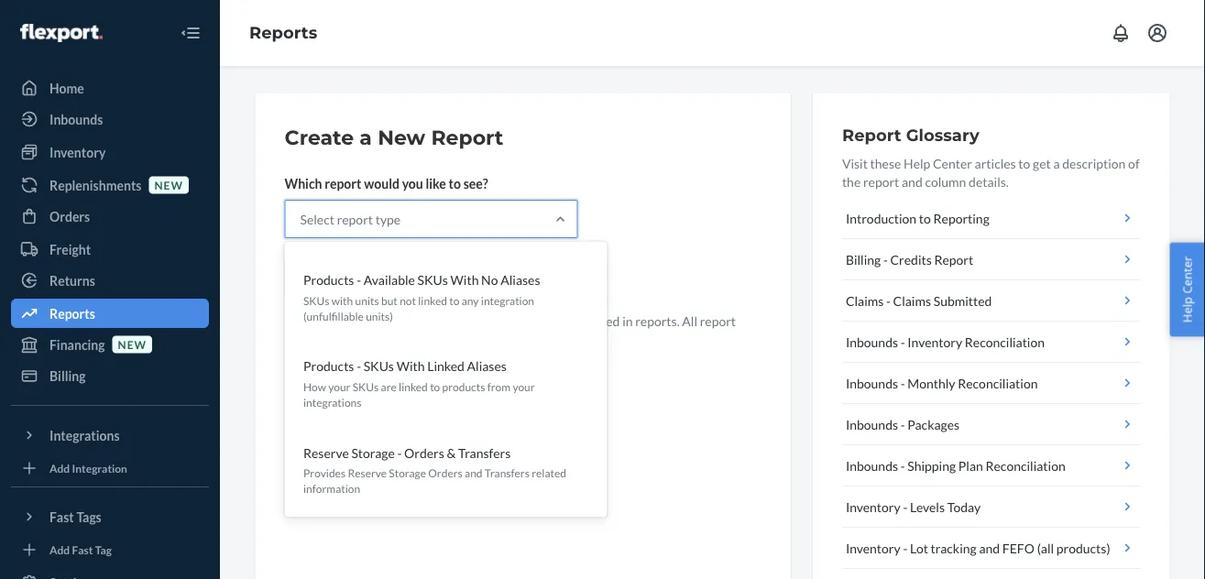 Task type: describe. For each thing, give the bounding box(es) containing it.
0 horizontal spatial reports
[[50, 306, 95, 321]]

add integration link
[[11, 458, 209, 480]]

fast tags
[[50, 509, 102, 525]]

inventory for inventory - lot tracking and fefo (all products)
[[846, 540, 901, 556]]

inventory - levels today
[[846, 499, 981, 515]]

2 vertical spatial reconciliation
[[986, 458, 1066, 474]]

report inside it may take up to 2 hours for new information to be reflected in reports. all report time fields are in universal time (utc).
[[700, 313, 736, 329]]

may
[[296, 313, 319, 329]]

inbounds for inbounds - inventory reconciliation
[[846, 334, 899, 350]]

integrations
[[303, 396, 361, 409]]

replenishments
[[50, 177, 142, 193]]

center inside button
[[1179, 256, 1196, 294]]

time
[[435, 331, 463, 347]]

create for create a new report
[[285, 125, 354, 150]]

inventory for inventory
[[50, 144, 106, 160]]

not
[[399, 294, 416, 307]]

2 vertical spatial orders
[[428, 467, 462, 480]]

open account menu image
[[1147, 22, 1169, 44]]

inbounds link
[[11, 105, 209, 134]]

1 vertical spatial reserve
[[347, 467, 386, 480]]

help center
[[1179, 256, 1196, 323]]

create report button
[[285, 260, 396, 297]]

0 vertical spatial transfers
[[458, 445, 510, 461]]

- for inbounds - packages
[[901, 417, 905, 432]]

1 vertical spatial orders
[[404, 445, 444, 461]]

with inside the products - skus with linked aliases how your skus are linked to products from your integrations
[[396, 359, 424, 374]]

add for add fast tag
[[50, 543, 70, 556]]

billing for billing - credits report
[[846, 252, 881, 267]]

fefo
[[1003, 540, 1035, 556]]

inbounds - packages
[[846, 417, 960, 432]]

any
[[461, 294, 479, 307]]

inbounds for inbounds - shipping plan reconciliation
[[846, 458, 899, 474]]

tag
[[95, 543, 112, 556]]

linked inside "products - available skus with no aliases skus with units but not linked to any integration (unfulfillable units)"
[[418, 294, 447, 307]]

2
[[380, 313, 387, 329]]

lot
[[910, 540, 929, 556]]

reporting
[[934, 210, 990, 226]]

new
[[378, 125, 426, 150]]

tags
[[76, 509, 102, 525]]

with inside "products - available skus with no aliases skus with units but not linked to any integration (unfulfillable units)"
[[450, 272, 479, 288]]

center inside visit these help center articles to get a description of the report and column details.
[[933, 155, 973, 171]]

add for add integration
[[50, 462, 70, 475]]

products for products - available skus with no aliases
[[303, 272, 354, 288]]

time
[[285, 331, 310, 347]]

and inside button
[[980, 540, 1000, 556]]

- inside reserve storage - orders & transfers provides reserve storage orders and transfers related information
[[397, 445, 401, 461]]

it
[[285, 313, 293, 329]]

related
[[532, 467, 566, 480]]

integrations button
[[11, 421, 209, 450]]

integration
[[481, 294, 534, 307]]

introduction
[[846, 210, 917, 226]]

add fast tag
[[50, 543, 112, 556]]

inventory - levels today button
[[842, 487, 1141, 528]]

the
[[842, 174, 861, 189]]

1 claims from the left
[[846, 293, 884, 309]]

inbounds - monthly reconciliation
[[846, 375, 1038, 391]]

select
[[300, 211, 335, 227]]

be
[[553, 313, 567, 329]]

of
[[1129, 155, 1140, 171]]

to inside "products - available skus with no aliases skus with units but not linked to any integration (unfulfillable units)"
[[449, 294, 459, 307]]

(all
[[1038, 540, 1054, 556]]

skus down universal
[[363, 359, 394, 374]]

1 horizontal spatial report
[[842, 125, 902, 145]]

open notifications image
[[1110, 22, 1132, 44]]

claims - claims submitted
[[846, 293, 992, 309]]

returns link
[[11, 266, 209, 295]]

monthly
[[908, 375, 956, 391]]

0 vertical spatial reports link
[[249, 23, 317, 43]]

1 vertical spatial storage
[[389, 467, 426, 480]]

0 vertical spatial storage
[[351, 445, 395, 461]]

to inside introduction to reporting button
[[919, 210, 931, 226]]

2 your from the left
[[512, 380, 535, 393]]

inventory - lot tracking and fefo (all products) button
[[842, 528, 1141, 569]]

fast tags button
[[11, 502, 209, 532]]

no
[[481, 272, 498, 288]]

report inside visit these help center articles to get a description of the report and column details.
[[864, 174, 900, 189]]

inventory link
[[11, 138, 209, 167]]

shipping
[[908, 458, 956, 474]]

like
[[426, 176, 446, 191]]

home
[[50, 80, 84, 96]]

new for financing
[[118, 338, 147, 351]]

introduction to reporting
[[846, 210, 990, 226]]

skus up may
[[303, 294, 329, 307]]

products
[[442, 380, 485, 393]]

linked
[[427, 359, 464, 374]]

hours
[[390, 313, 422, 329]]

- for inbounds - inventory reconciliation
[[901, 334, 905, 350]]

- for claims - claims submitted
[[887, 293, 891, 309]]

glossary
[[906, 125, 980, 145]]

would
[[364, 176, 400, 191]]

inbounds for inbounds - packages
[[846, 417, 899, 432]]

orders inside orders link
[[50, 209, 90, 224]]

1 horizontal spatial in
[[623, 313, 633, 329]]

articles
[[975, 155, 1016, 171]]

orders link
[[11, 202, 209, 231]]

and inside visit these help center articles to get a description of the report and column details.
[[902, 174, 923, 189]]

billing for billing
[[50, 368, 86, 384]]

all
[[682, 313, 698, 329]]

inbounds for inbounds - monthly reconciliation
[[846, 375, 899, 391]]

report glossary
[[842, 125, 980, 145]]

skus up for
[[417, 272, 448, 288]]

fields
[[312, 331, 343, 347]]

financing
[[50, 337, 105, 353]]

close navigation image
[[180, 22, 202, 44]]

billing - credits report
[[846, 252, 974, 267]]

reflected
[[569, 313, 620, 329]]

report for which report would you like to see?
[[325, 176, 362, 191]]

&
[[446, 445, 456, 461]]

aliases inside "products - available skus with no aliases skus with units but not linked to any integration (unfulfillable units)"
[[500, 272, 540, 288]]

inbounds - shipping plan reconciliation button
[[842, 446, 1141, 487]]

1 your from the left
[[328, 380, 350, 393]]

inbounds - monthly reconciliation button
[[842, 363, 1141, 404]]

these
[[871, 155, 902, 171]]

- for inbounds - shipping plan reconciliation
[[901, 458, 905, 474]]

type
[[376, 211, 401, 227]]

inventory - lot tracking and fefo (all products)
[[846, 540, 1111, 556]]

0 horizontal spatial in
[[366, 331, 376, 347]]

products - skus with linked aliases how your skus are linked to products from your integrations
[[303, 359, 535, 409]]

select report type
[[300, 211, 401, 227]]

see?
[[464, 176, 488, 191]]



Task type: locate. For each thing, give the bounding box(es) containing it.
new
[[154, 178, 183, 192], [443, 313, 467, 329], [118, 338, 147, 351]]

claims - claims submitted button
[[842, 281, 1141, 322]]

it may take up to 2 hours for new information to be reflected in reports. all report time fields are in universal time (utc).
[[285, 313, 736, 347]]

2 products from the top
[[303, 359, 354, 374]]

to left 2
[[365, 313, 377, 329]]

new inside it may take up to 2 hours for new information to be reflected in reports. all report time fields are in universal time (utc).
[[443, 313, 467, 329]]

2 horizontal spatial and
[[980, 540, 1000, 556]]

1 vertical spatial fast
[[72, 543, 93, 556]]

aliases up integration
[[500, 272, 540, 288]]

report inside button
[[935, 252, 974, 267]]

skus
[[417, 272, 448, 288], [303, 294, 329, 307], [363, 359, 394, 374], [352, 380, 378, 393]]

2 vertical spatial and
[[980, 540, 1000, 556]]

but
[[381, 294, 397, 307]]

1 vertical spatial center
[[1179, 256, 1196, 294]]

0 vertical spatial create
[[285, 125, 354, 150]]

0 horizontal spatial a
[[360, 125, 372, 150]]

are inside the products - skus with linked aliases how your skus are linked to products from your integrations
[[381, 380, 396, 393]]

linked up for
[[418, 294, 447, 307]]

- inside inbounds - shipping plan reconciliation button
[[901, 458, 905, 474]]

0 horizontal spatial with
[[396, 359, 424, 374]]

home link
[[11, 73, 209, 103]]

units
[[355, 294, 379, 307]]

1 horizontal spatial are
[[381, 380, 396, 393]]

0 vertical spatial orders
[[50, 209, 90, 224]]

0 vertical spatial a
[[360, 125, 372, 150]]

products up with
[[303, 272, 354, 288]]

billing inside billing - credits report button
[[846, 252, 881, 267]]

in down units)
[[366, 331, 376, 347]]

1 vertical spatial new
[[443, 313, 467, 329]]

0 horizontal spatial center
[[933, 155, 973, 171]]

orders down &
[[428, 467, 462, 480]]

1 vertical spatial information
[[303, 482, 360, 496]]

a
[[360, 125, 372, 150], [1054, 155, 1060, 171]]

add fast tag link
[[11, 539, 209, 561]]

and inside reserve storage - orders & transfers provides reserve storage orders and transfers related information
[[464, 467, 482, 480]]

visit
[[842, 155, 868, 171]]

1 vertical spatial are
[[381, 380, 396, 393]]

are
[[345, 331, 363, 347], [381, 380, 396, 393]]

storage right provides at bottom left
[[389, 467, 426, 480]]

0 horizontal spatial billing
[[50, 368, 86, 384]]

2 vertical spatial new
[[118, 338, 147, 351]]

- up the units
[[356, 272, 361, 288]]

0 vertical spatial add
[[50, 462, 70, 475]]

billing
[[846, 252, 881, 267], [50, 368, 86, 384]]

fast inside dropdown button
[[50, 509, 74, 525]]

0 horizontal spatial reports link
[[11, 299, 209, 328]]

1 vertical spatial a
[[1054, 155, 1060, 171]]

reports
[[249, 23, 317, 43], [50, 306, 95, 321]]

1 horizontal spatial information
[[470, 313, 536, 329]]

fast left tags
[[50, 509, 74, 525]]

new up time
[[443, 313, 467, 329]]

- left the monthly
[[901, 375, 905, 391]]

to left reporting at top right
[[919, 210, 931, 226]]

inbounds down inbounds - packages
[[846, 458, 899, 474]]

storage down the integrations
[[351, 445, 395, 461]]

aliases up from
[[467, 359, 506, 374]]

inventory left levels
[[846, 499, 901, 515]]

- left credits
[[884, 252, 888, 267]]

0 vertical spatial in
[[623, 313, 633, 329]]

new up billing link
[[118, 338, 147, 351]]

0 horizontal spatial and
[[464, 467, 482, 480]]

1 horizontal spatial billing
[[846, 252, 881, 267]]

information
[[470, 313, 536, 329], [303, 482, 360, 496]]

- for billing - credits report
[[884, 252, 888, 267]]

0 vertical spatial reserve
[[303, 445, 349, 461]]

transfers left related
[[484, 467, 529, 480]]

new for replenishments
[[154, 178, 183, 192]]

1 vertical spatial create
[[300, 271, 340, 287]]

report up the these
[[842, 125, 902, 145]]

a inside visit these help center articles to get a description of the report and column details.
[[1054, 155, 1060, 171]]

0 vertical spatial fast
[[50, 509, 74, 525]]

submitted
[[934, 293, 992, 309]]

2 claims from the left
[[894, 293, 932, 309]]

help inside button
[[1179, 297, 1196, 323]]

create up which
[[285, 125, 354, 150]]

your right from
[[512, 380, 535, 393]]

- for products - skus with linked aliases how your skus are linked to products from your integrations
[[356, 359, 361, 374]]

your up the integrations
[[328, 380, 350, 393]]

levels
[[910, 499, 945, 515]]

create a new report
[[285, 125, 504, 150]]

1 horizontal spatial help
[[1179, 297, 1196, 323]]

today
[[948, 499, 981, 515]]

products - available skus with no aliases skus with units but not linked to any integration (unfulfillable units)
[[303, 272, 540, 323]]

orders up the freight
[[50, 209, 90, 224]]

1 vertical spatial help
[[1179, 297, 1196, 323]]

- left &
[[397, 445, 401, 461]]

help center button
[[1170, 243, 1206, 337]]

reconciliation down 'inbounds - inventory reconciliation' button
[[958, 375, 1038, 391]]

create inside button
[[300, 271, 340, 287]]

information inside reserve storage - orders & transfers provides reserve storage orders and transfers related information
[[303, 482, 360, 496]]

- left lot
[[903, 540, 908, 556]]

1 vertical spatial transfers
[[484, 467, 529, 480]]

integrations
[[50, 428, 120, 443]]

1 vertical spatial reconciliation
[[958, 375, 1038, 391]]

0 vertical spatial and
[[902, 174, 923, 189]]

products for products - skus with linked aliases
[[303, 359, 354, 374]]

universal
[[379, 331, 432, 347]]

aliases inside the products - skus with linked aliases how your skus are linked to products from your integrations
[[467, 359, 506, 374]]

report for billing - credits report
[[935, 252, 974, 267]]

0 horizontal spatial are
[[345, 331, 363, 347]]

inventory
[[50, 144, 106, 160], [908, 334, 963, 350], [846, 499, 901, 515], [846, 540, 901, 556]]

1 vertical spatial linked
[[398, 380, 428, 393]]

are inside it may take up to 2 hours for new information to be reflected in reports. all report time fields are in universal time (utc).
[[345, 331, 363, 347]]

with
[[331, 294, 353, 307]]

- inside the products - skus with linked aliases how your skus are linked to products from your integrations
[[356, 359, 361, 374]]

-
[[884, 252, 888, 267], [356, 272, 361, 288], [887, 293, 891, 309], [901, 334, 905, 350], [356, 359, 361, 374], [901, 375, 905, 391], [901, 417, 905, 432], [397, 445, 401, 461], [901, 458, 905, 474], [903, 499, 908, 515], [903, 540, 908, 556]]

to right like
[[449, 176, 461, 191]]

1 horizontal spatial claims
[[894, 293, 932, 309]]

freight
[[50, 242, 91, 257]]

- inside 'inbounds - inventory reconciliation' button
[[901, 334, 905, 350]]

1 horizontal spatial reports
[[249, 23, 317, 43]]

information inside it may take up to 2 hours for new information to be reflected in reports. all report time fields are in universal time (utc).
[[470, 313, 536, 329]]

inbounds down home
[[50, 111, 103, 127]]

inventory for inventory - levels today
[[846, 499, 901, 515]]

1 vertical spatial and
[[464, 467, 482, 480]]

- left packages on the bottom of page
[[901, 417, 905, 432]]

linked inside the products - skus with linked aliases how your skus are linked to products from your integrations
[[398, 380, 428, 393]]

1 vertical spatial add
[[50, 543, 70, 556]]

inventory up replenishments
[[50, 144, 106, 160]]

0 vertical spatial billing
[[846, 252, 881, 267]]

credits
[[891, 252, 932, 267]]

create report
[[300, 271, 380, 287]]

0 vertical spatial aliases
[[500, 272, 540, 288]]

reconciliation down inbounds - packages button
[[986, 458, 1066, 474]]

billing down introduction
[[846, 252, 881, 267]]

add left integration
[[50, 462, 70, 475]]

reconciliation for inbounds - monthly reconciliation
[[958, 375, 1038, 391]]

orders left &
[[404, 445, 444, 461]]

a right get
[[1054, 155, 1060, 171]]

2 horizontal spatial report
[[935, 252, 974, 267]]

0 vertical spatial are
[[345, 331, 363, 347]]

reserve up provides at bottom left
[[303, 445, 349, 461]]

1 vertical spatial billing
[[50, 368, 86, 384]]

units)
[[366, 309, 393, 323]]

2 add from the top
[[50, 543, 70, 556]]

report for select report type
[[337, 211, 373, 227]]

with down universal
[[396, 359, 424, 374]]

- inside inventory - levels today button
[[903, 499, 908, 515]]

to inside the products - skus with linked aliases how your skus are linked to products from your integrations
[[430, 380, 440, 393]]

visit these help center articles to get a description of the report and column details.
[[842, 155, 1140, 189]]

create
[[285, 125, 354, 150], [300, 271, 340, 287]]

- inside inbounds - packages button
[[901, 417, 905, 432]]

available
[[363, 272, 415, 288]]

- inside "products - available skus with no aliases skus with units but not linked to any integration (unfulfillable units)"
[[356, 272, 361, 288]]

1 vertical spatial reports link
[[11, 299, 209, 328]]

- up the integrations
[[356, 359, 361, 374]]

with up any
[[450, 272, 479, 288]]

0 horizontal spatial information
[[303, 482, 360, 496]]

0 vertical spatial reports
[[249, 23, 317, 43]]

1 vertical spatial reports
[[50, 306, 95, 321]]

to left be
[[538, 313, 550, 329]]

reconciliation for inbounds - inventory reconciliation
[[965, 334, 1045, 350]]

0 vertical spatial reconciliation
[[965, 334, 1045, 350]]

add down fast tags
[[50, 543, 70, 556]]

report for create a new report
[[431, 125, 504, 150]]

report up see?
[[431, 125, 504, 150]]

reserve
[[303, 445, 349, 461], [347, 467, 386, 480]]

- inside inventory - lot tracking and fefo (all products) button
[[903, 540, 908, 556]]

report
[[864, 174, 900, 189], [325, 176, 362, 191], [337, 211, 373, 227], [342, 271, 380, 287], [700, 313, 736, 329]]

which report would you like to see?
[[285, 176, 488, 191]]

in left reports.
[[623, 313, 633, 329]]

reconciliation down claims - claims submitted button
[[965, 334, 1045, 350]]

products
[[303, 272, 354, 288], [303, 359, 354, 374]]

new up orders link at the top
[[154, 178, 183, 192]]

and left related
[[464, 467, 482, 480]]

in
[[623, 313, 633, 329], [366, 331, 376, 347]]

are down the up
[[345, 331, 363, 347]]

add integration
[[50, 462, 127, 475]]

center
[[933, 155, 973, 171], [1179, 256, 1196, 294]]

0 horizontal spatial help
[[904, 155, 931, 171]]

to left any
[[449, 294, 459, 307]]

transfers right &
[[458, 445, 510, 461]]

claims
[[846, 293, 884, 309], [894, 293, 932, 309]]

billing inside billing link
[[50, 368, 86, 384]]

1 horizontal spatial with
[[450, 272, 479, 288]]

inbounds for inbounds
[[50, 111, 103, 127]]

from
[[487, 380, 510, 393]]

up
[[349, 313, 363, 329]]

0 vertical spatial center
[[933, 155, 973, 171]]

create for create report
[[300, 271, 340, 287]]

- inside inbounds - monthly reconciliation button
[[901, 375, 905, 391]]

reserve right provides at bottom left
[[347, 467, 386, 480]]

products up how
[[303, 359, 354, 374]]

1 horizontal spatial and
[[902, 174, 923, 189]]

- down claims - claims submitted
[[901, 334, 905, 350]]

reports.
[[636, 313, 680, 329]]

0 vertical spatial with
[[450, 272, 479, 288]]

a left new
[[360, 125, 372, 150]]

flexport logo image
[[20, 24, 103, 42]]

- down billing - credits report
[[887, 293, 891, 309]]

help inside visit these help center articles to get a description of the report and column details.
[[904, 155, 931, 171]]

0 horizontal spatial report
[[431, 125, 504, 150]]

are down universal
[[381, 380, 396, 393]]

billing - credits report button
[[842, 239, 1141, 281]]

1 vertical spatial products
[[303, 359, 354, 374]]

and left column
[[902, 174, 923, 189]]

- inside billing - credits report button
[[884, 252, 888, 267]]

products inside the products - skus with linked aliases how your skus are linked to products from your integrations
[[303, 359, 354, 374]]

linked down the linked
[[398, 380, 428, 393]]

and left fefo
[[980, 540, 1000, 556]]

products)
[[1057, 540, 1111, 556]]

report for create report
[[342, 271, 380, 287]]

fast left tag
[[72, 543, 93, 556]]

1 vertical spatial with
[[396, 359, 424, 374]]

billing down financing on the bottom left of page
[[50, 368, 86, 384]]

1 horizontal spatial your
[[512, 380, 535, 393]]

0 vertical spatial information
[[470, 313, 536, 329]]

claims down billing - credits report
[[846, 293, 884, 309]]

inbounds left packages on the bottom of page
[[846, 417, 899, 432]]

report up the units
[[342, 271, 380, 287]]

0 vertical spatial products
[[303, 272, 354, 288]]

billing link
[[11, 361, 209, 391]]

inbounds - inventory reconciliation
[[846, 334, 1045, 350]]

(unfulfillable
[[303, 309, 363, 323]]

take
[[322, 313, 346, 329]]

inbounds up inbounds - packages
[[846, 375, 899, 391]]

- for products - available skus with no aliases skus with units but not linked to any integration (unfulfillable units)
[[356, 272, 361, 288]]

with
[[450, 272, 479, 288], [396, 359, 424, 374]]

to left get
[[1019, 155, 1031, 171]]

0 vertical spatial linked
[[418, 294, 447, 307]]

inbounds - shipping plan reconciliation
[[846, 458, 1066, 474]]

reconciliation
[[965, 334, 1045, 350], [958, 375, 1038, 391], [986, 458, 1066, 474]]

transfers
[[458, 445, 510, 461], [484, 467, 529, 480]]

products inside "products - available skus with no aliases skus with units but not linked to any integration (unfulfillable units)"
[[303, 272, 354, 288]]

- for inventory - lot tracking and fefo (all products)
[[903, 540, 908, 556]]

claims down credits
[[894, 293, 932, 309]]

tracking
[[931, 540, 977, 556]]

1 horizontal spatial reports link
[[249, 23, 317, 43]]

1 vertical spatial aliases
[[467, 359, 506, 374]]

inventory up the monthly
[[908, 334, 963, 350]]

report down the these
[[864, 174, 900, 189]]

report left type
[[337, 211, 373, 227]]

inbounds down claims - claims submitted
[[846, 334, 899, 350]]

(utc).
[[465, 331, 501, 347]]

- left levels
[[903, 499, 908, 515]]

0 horizontal spatial new
[[118, 338, 147, 351]]

column
[[925, 174, 967, 189]]

- for inventory - levels today
[[903, 499, 908, 515]]

to down the linked
[[430, 380, 440, 393]]

for
[[424, 313, 441, 329]]

- inside claims - claims submitted button
[[887, 293, 891, 309]]

get
[[1033, 155, 1051, 171]]

report down reporting at top right
[[935, 252, 974, 267]]

how
[[303, 380, 326, 393]]

add
[[50, 462, 70, 475], [50, 543, 70, 556]]

description
[[1063, 155, 1126, 171]]

1 add from the top
[[50, 462, 70, 475]]

report
[[842, 125, 902, 145], [431, 125, 504, 150], [935, 252, 974, 267]]

1 horizontal spatial center
[[1179, 256, 1196, 294]]

reserve storage - orders & transfers provides reserve storage orders and transfers related information
[[303, 445, 566, 496]]

report inside the "create report" button
[[342, 271, 380, 287]]

0 vertical spatial help
[[904, 155, 931, 171]]

create up with
[[300, 271, 340, 287]]

inbounds - inventory reconciliation button
[[842, 322, 1141, 363]]

- left shipping
[[901, 458, 905, 474]]

skus up the integrations
[[352, 380, 378, 393]]

0 horizontal spatial your
[[328, 380, 350, 393]]

storage
[[351, 445, 395, 461], [389, 467, 426, 480]]

information down provides at bottom left
[[303, 482, 360, 496]]

report up select report type
[[325, 176, 362, 191]]

provides
[[303, 467, 345, 480]]

1 vertical spatial in
[[366, 331, 376, 347]]

0 horizontal spatial claims
[[846, 293, 884, 309]]

1 horizontal spatial new
[[154, 178, 183, 192]]

to inside visit these help center articles to get a description of the report and column details.
[[1019, 155, 1031, 171]]

- for inbounds - monthly reconciliation
[[901, 375, 905, 391]]

0 vertical spatial new
[[154, 178, 183, 192]]

1 horizontal spatial a
[[1054, 155, 1060, 171]]

report right all
[[700, 313, 736, 329]]

returns
[[50, 273, 95, 288]]

freight link
[[11, 235, 209, 264]]

1 products from the top
[[303, 272, 354, 288]]

information down integration
[[470, 313, 536, 329]]

2 horizontal spatial new
[[443, 313, 467, 329]]

inventory left lot
[[846, 540, 901, 556]]



Task type: vqa. For each thing, say whether or not it's contained in the screenshot.
Previous button on the left bottom of the page
no



